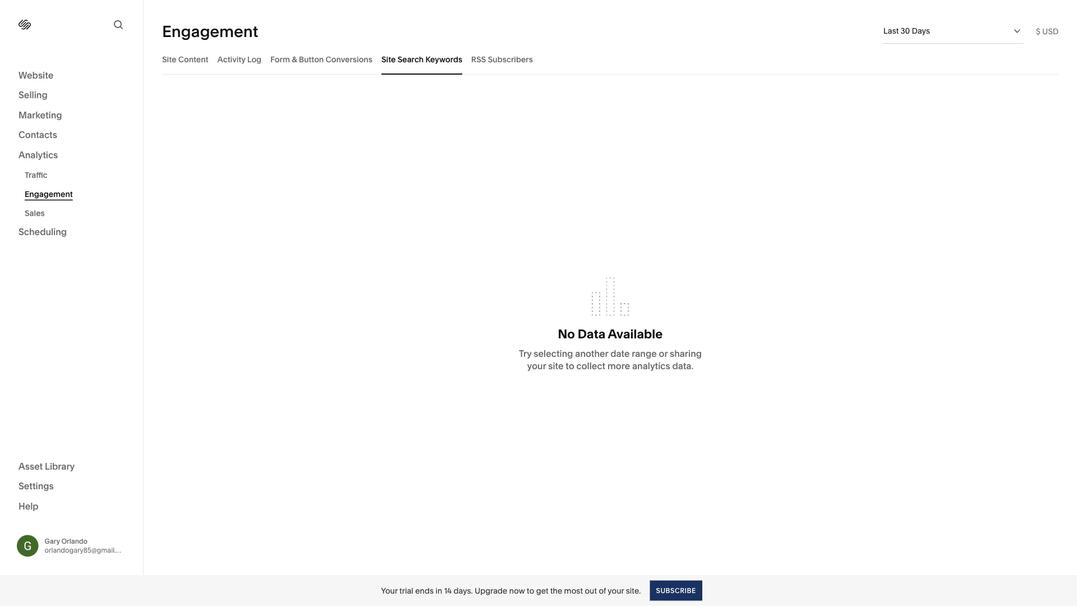 Task type: describe. For each thing, give the bounding box(es) containing it.
selling link
[[19, 89, 125, 102]]

website
[[19, 70, 54, 81]]

no
[[558, 326, 575, 341]]

more
[[608, 361, 630, 372]]

website link
[[19, 69, 125, 82]]

site
[[548, 361, 564, 372]]

1 vertical spatial your
[[608, 586, 624, 595]]

orlandogary85@gmail.com
[[45, 546, 130, 554]]

sales link
[[25, 203, 131, 223]]

trial
[[400, 586, 413, 595]]

&
[[292, 54, 297, 64]]

your inside 'try selecting another date range or sharing your site to collect more analytics data.'
[[527, 361, 546, 372]]

collect
[[577, 361, 606, 372]]

asset library link
[[19, 460, 125, 473]]

selecting
[[534, 348, 573, 359]]

asset library
[[19, 461, 75, 472]]

traffic link
[[25, 165, 131, 184]]

asset
[[19, 461, 43, 472]]

analytics link
[[19, 149, 125, 162]]

gary orlando orlandogary85@gmail.com
[[45, 537, 130, 554]]

$ usd
[[1036, 26, 1059, 36]]

data
[[578, 326, 606, 341]]

subscribers
[[488, 54, 533, 64]]

last
[[884, 26, 899, 36]]

form & button conversions button
[[271, 44, 373, 75]]

site for site content
[[162, 54, 176, 64]]

site search keywords button
[[382, 44, 462, 75]]

traffic
[[25, 170, 47, 180]]

available
[[608, 326, 663, 341]]

your trial ends in 14 days. upgrade now to get the most out of your site.
[[381, 586, 641, 595]]

data.
[[673, 361, 694, 372]]

contacts
[[19, 129, 57, 140]]

marketing
[[19, 109, 62, 120]]

gary
[[45, 537, 60, 545]]

settings link
[[19, 480, 125, 493]]

analytics
[[632, 361, 670, 372]]

site.
[[626, 586, 641, 595]]

last 30 days
[[884, 26, 930, 36]]

analytics
[[19, 149, 58, 160]]

of
[[599, 586, 606, 595]]

button
[[299, 54, 324, 64]]

1 horizontal spatial engagement
[[162, 22, 258, 41]]

site for site search keywords
[[382, 54, 396, 64]]

site content
[[162, 54, 208, 64]]

selling
[[19, 90, 48, 100]]

help
[[19, 501, 39, 512]]



Task type: vqa. For each thing, say whether or not it's contained in the screenshot.
classes
no



Task type: locate. For each thing, give the bounding box(es) containing it.
content
[[178, 54, 208, 64]]

0 vertical spatial your
[[527, 361, 546, 372]]

search
[[398, 54, 424, 64]]

2 site from the left
[[382, 54, 396, 64]]

$
[[1036, 26, 1041, 36]]

form
[[271, 54, 290, 64]]

contacts link
[[19, 129, 125, 142]]

subscribe
[[656, 586, 696, 595]]

your right "of"
[[608, 586, 624, 595]]

your
[[381, 586, 398, 595]]

0 horizontal spatial engagement
[[25, 189, 73, 199]]

to left get at the bottom
[[527, 586, 534, 595]]

days.
[[454, 586, 473, 595]]

no data available
[[558, 326, 663, 341]]

days
[[912, 26, 930, 36]]

sharing
[[670, 348, 702, 359]]

site search keywords
[[382, 54, 462, 64]]

rss subscribers
[[471, 54, 533, 64]]

to
[[566, 361, 575, 372], [527, 586, 534, 595]]

or
[[659, 348, 668, 359]]

conversions
[[326, 54, 373, 64]]

engagement link
[[25, 184, 131, 203]]

ends
[[415, 586, 434, 595]]

30
[[901, 26, 910, 36]]

site inside site search keywords button
[[382, 54, 396, 64]]

your down try
[[527, 361, 546, 372]]

14
[[444, 586, 452, 595]]

marketing link
[[19, 109, 125, 122]]

site left search
[[382, 54, 396, 64]]

out
[[585, 586, 597, 595]]

scheduling
[[19, 226, 67, 237]]

scheduling link
[[19, 226, 125, 239]]

another
[[575, 348, 609, 359]]

orlando
[[61, 537, 88, 545]]

your
[[527, 361, 546, 372], [608, 586, 624, 595]]

keywords
[[426, 54, 462, 64]]

in
[[436, 586, 442, 595]]

form & button conversions
[[271, 54, 373, 64]]

0 horizontal spatial to
[[527, 586, 534, 595]]

0 vertical spatial to
[[566, 361, 575, 372]]

1 vertical spatial to
[[527, 586, 534, 595]]

site inside site content button
[[162, 54, 176, 64]]

date
[[611, 348, 630, 359]]

site left content
[[162, 54, 176, 64]]

usd
[[1043, 26, 1059, 36]]

to right the site
[[566, 361, 575, 372]]

activity log
[[217, 54, 262, 64]]

1 site from the left
[[162, 54, 176, 64]]

tab list containing site content
[[162, 44, 1059, 75]]

1 horizontal spatial your
[[608, 586, 624, 595]]

activity
[[217, 54, 246, 64]]

engagement up content
[[162, 22, 258, 41]]

activity log button
[[217, 44, 262, 75]]

1 horizontal spatial site
[[382, 54, 396, 64]]

engagement
[[162, 22, 258, 41], [25, 189, 73, 199]]

try
[[519, 348, 532, 359]]

to inside 'try selecting another date range or sharing your site to collect more analytics data.'
[[566, 361, 575, 372]]

0 horizontal spatial your
[[527, 361, 546, 372]]

0 vertical spatial engagement
[[162, 22, 258, 41]]

try selecting another date range or sharing your site to collect more analytics data.
[[519, 348, 702, 372]]

now
[[509, 586, 525, 595]]

0 horizontal spatial site
[[162, 54, 176, 64]]

most
[[564, 586, 583, 595]]

subscribe button
[[650, 581, 702, 601]]

rss
[[471, 54, 486, 64]]

last 30 days button
[[884, 19, 1024, 43]]

1 vertical spatial engagement
[[25, 189, 73, 199]]

log
[[247, 54, 262, 64]]

library
[[45, 461, 75, 472]]

settings
[[19, 481, 54, 492]]

help link
[[19, 500, 39, 512]]

the
[[550, 586, 562, 595]]

sales
[[25, 208, 45, 218]]

range
[[632, 348, 657, 359]]

site
[[162, 54, 176, 64], [382, 54, 396, 64]]

1 horizontal spatial to
[[566, 361, 575, 372]]

rss subscribers button
[[471, 44, 533, 75]]

engagement down traffic
[[25, 189, 73, 199]]

site content button
[[162, 44, 208, 75]]

upgrade
[[475, 586, 508, 595]]

get
[[536, 586, 549, 595]]

tab list
[[162, 44, 1059, 75]]



